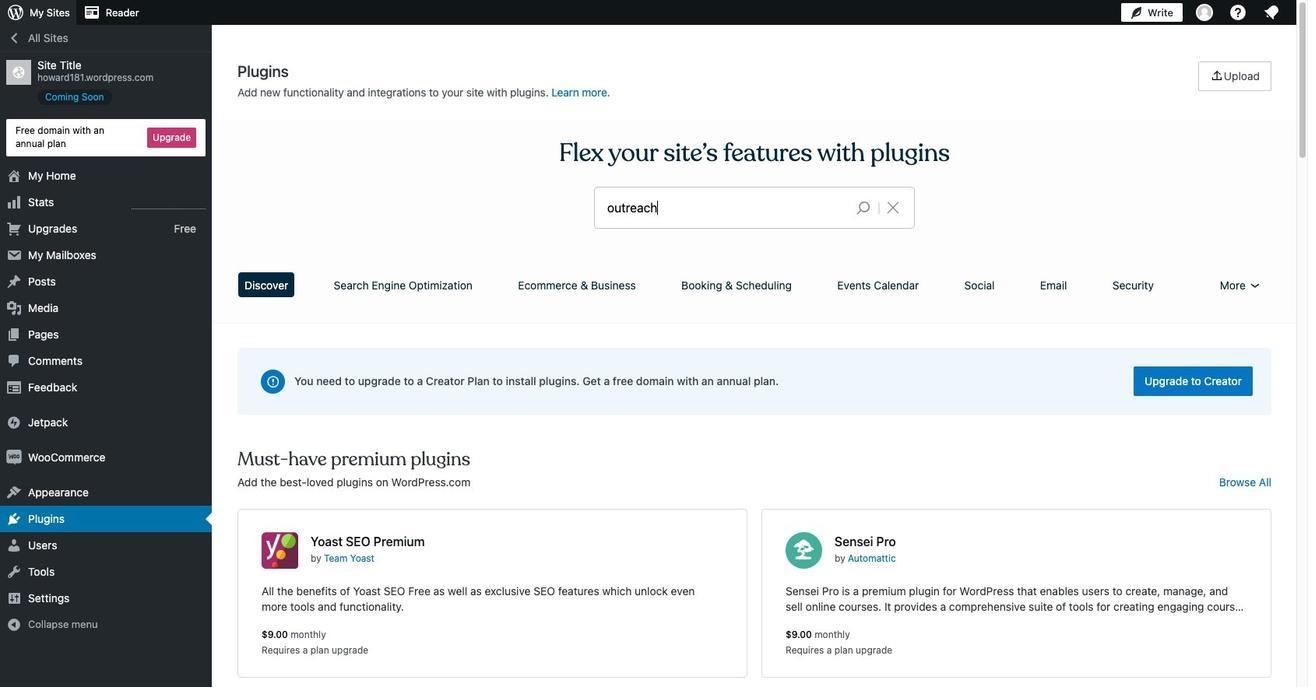 Task type: vqa. For each thing, say whether or not it's contained in the screenshot.
second plugin icon from the right
yes



Task type: locate. For each thing, give the bounding box(es) containing it.
img image
[[6, 415, 22, 431], [6, 450, 22, 466]]

0 vertical spatial img image
[[6, 415, 22, 431]]

1 horizontal spatial plugin icon image
[[786, 533, 823, 570]]

1 vertical spatial img image
[[6, 450, 22, 466]]

0 horizontal spatial plugin icon image
[[262, 533, 298, 570]]

2 plugin icon image from the left
[[786, 533, 823, 570]]

open search image
[[845, 197, 884, 219]]

1 plugin icon image from the left
[[262, 533, 298, 570]]

close search image
[[874, 199, 913, 217]]

main content
[[232, 62, 1278, 688]]

1 img image from the top
[[6, 415, 22, 431]]

None search field
[[595, 188, 915, 228]]

plugin icon image
[[262, 533, 298, 570], [786, 533, 823, 570]]

Search search field
[[608, 188, 845, 228]]



Task type: describe. For each thing, give the bounding box(es) containing it.
help image
[[1229, 3, 1248, 22]]

manage your notifications image
[[1263, 3, 1282, 22]]

highest hourly views 0 image
[[132, 199, 206, 209]]

my profile image
[[1197, 4, 1214, 21]]

2 img image from the top
[[6, 450, 22, 466]]



